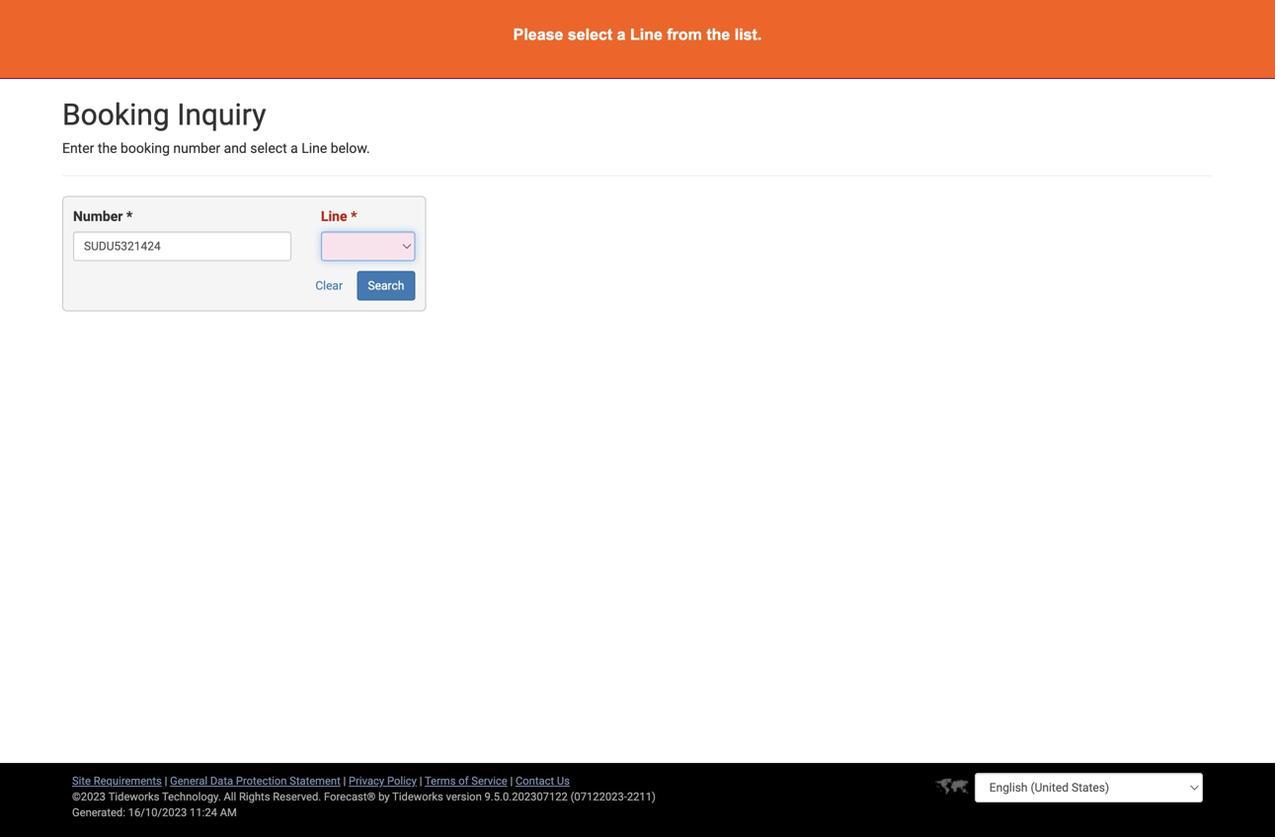 Task type: locate. For each thing, give the bounding box(es) containing it.
line left from
[[630, 26, 663, 43]]

* right number
[[126, 208, 133, 225]]

| up 9.5.0.202307122
[[510, 775, 513, 788]]

please select a line from the list.
[[514, 26, 762, 43]]

1 * from the left
[[126, 208, 133, 225]]

of
[[459, 775, 469, 788]]

clear
[[316, 279, 343, 293]]

|
[[165, 775, 167, 788], [343, 775, 346, 788], [420, 775, 422, 788], [510, 775, 513, 788]]

* for number *
[[126, 208, 133, 225]]

1 vertical spatial line
[[302, 140, 327, 157]]

reserved.
[[273, 791, 321, 804]]

the right enter
[[98, 140, 117, 157]]

1 vertical spatial the
[[98, 140, 117, 157]]

terms of service link
[[425, 775, 508, 788]]

a
[[617, 26, 626, 43], [291, 140, 298, 157]]

0 horizontal spatial a
[[291, 140, 298, 157]]

0 vertical spatial the
[[707, 26, 731, 43]]

0 horizontal spatial *
[[126, 208, 133, 225]]

| left general
[[165, 775, 167, 788]]

* down below.
[[351, 208, 357, 225]]

©2023 tideworks
[[72, 791, 160, 804]]

the
[[707, 26, 731, 43], [98, 140, 117, 157]]

please
[[514, 26, 564, 43]]

2 vertical spatial line
[[321, 208, 347, 225]]

2 * from the left
[[351, 208, 357, 225]]

service
[[472, 775, 508, 788]]

site requirements link
[[72, 775, 162, 788]]

search button
[[357, 271, 415, 301]]

inquiry
[[177, 97, 266, 132]]

1 horizontal spatial *
[[351, 208, 357, 225]]

*
[[126, 208, 133, 225], [351, 208, 357, 225]]

4 | from the left
[[510, 775, 513, 788]]

line left below.
[[302, 140, 327, 157]]

select right please at the left top of page
[[568, 26, 613, 43]]

9.5.0.202307122
[[485, 791, 568, 804]]

* for line *
[[351, 208, 357, 225]]

contact
[[516, 775, 554, 788]]

general
[[170, 775, 208, 788]]

| up tideworks
[[420, 775, 422, 788]]

1 horizontal spatial select
[[568, 26, 613, 43]]

select
[[568, 26, 613, 43], [250, 140, 287, 157]]

a left from
[[617, 26, 626, 43]]

by
[[379, 791, 390, 804]]

2211)
[[627, 791, 656, 804]]

search
[[368, 279, 404, 293]]

line up clear button
[[321, 208, 347, 225]]

site requirements | general data protection statement | privacy policy | terms of service | contact us ©2023 tideworks technology. all rights reserved. forecast® by tideworks version 9.5.0.202307122 (07122023-2211) generated: 16/10/2023 11:24 am
[[72, 775, 656, 820]]

(07122023-
[[571, 791, 627, 804]]

rights
[[239, 791, 270, 804]]

0 horizontal spatial select
[[250, 140, 287, 157]]

0 horizontal spatial the
[[98, 140, 117, 157]]

general data protection statement link
[[170, 775, 341, 788]]

clear button
[[305, 271, 354, 301]]

technology.
[[162, 791, 221, 804]]

the left list.
[[707, 26, 731, 43]]

and
[[224, 140, 247, 157]]

Number * text field
[[73, 232, 291, 261]]

select right and in the top of the page
[[250, 140, 287, 157]]

us
[[557, 775, 570, 788]]

a inside booking inquiry enter the booking number and select a line below.
[[291, 140, 298, 157]]

| up forecast®
[[343, 775, 346, 788]]

terms
[[425, 775, 456, 788]]

1 horizontal spatial a
[[617, 26, 626, 43]]

booking
[[121, 140, 170, 157]]

a left below.
[[291, 140, 298, 157]]

1 vertical spatial select
[[250, 140, 287, 157]]

am
[[220, 807, 237, 820]]

line
[[630, 26, 663, 43], [302, 140, 327, 157], [321, 208, 347, 225]]

1 vertical spatial a
[[291, 140, 298, 157]]

1 horizontal spatial the
[[707, 26, 731, 43]]

0 vertical spatial a
[[617, 26, 626, 43]]

privacy
[[349, 775, 385, 788]]

0 vertical spatial select
[[568, 26, 613, 43]]

11:24
[[190, 807, 217, 820]]



Task type: describe. For each thing, give the bounding box(es) containing it.
select inside booking inquiry enter the booking number and select a line below.
[[250, 140, 287, 157]]

enter
[[62, 140, 94, 157]]

tideworks
[[392, 791, 444, 804]]

data
[[210, 775, 233, 788]]

list.
[[735, 26, 762, 43]]

2 | from the left
[[343, 775, 346, 788]]

line *
[[321, 208, 357, 225]]

1 | from the left
[[165, 775, 167, 788]]

site
[[72, 775, 91, 788]]

3 | from the left
[[420, 775, 422, 788]]

number *
[[73, 208, 133, 225]]

from
[[667, 26, 702, 43]]

all
[[224, 791, 236, 804]]

requirements
[[94, 775, 162, 788]]

statement
[[290, 775, 341, 788]]

number
[[73, 208, 123, 225]]

forecast®
[[324, 791, 376, 804]]

version
[[446, 791, 482, 804]]

privacy policy link
[[349, 775, 417, 788]]

protection
[[236, 775, 287, 788]]

contact us link
[[516, 775, 570, 788]]

number
[[173, 140, 220, 157]]

booking inquiry enter the booking number and select a line below.
[[62, 97, 370, 157]]

the inside booking inquiry enter the booking number and select a line below.
[[98, 140, 117, 157]]

below.
[[331, 140, 370, 157]]

0 vertical spatial line
[[630, 26, 663, 43]]

booking
[[62, 97, 170, 132]]

policy
[[387, 775, 417, 788]]

16/10/2023
[[128, 807, 187, 820]]

line inside booking inquiry enter the booking number and select a line below.
[[302, 140, 327, 157]]

generated:
[[72, 807, 125, 820]]



Task type: vqa. For each thing, say whether or not it's contained in the screenshot.
second * from the right
yes



